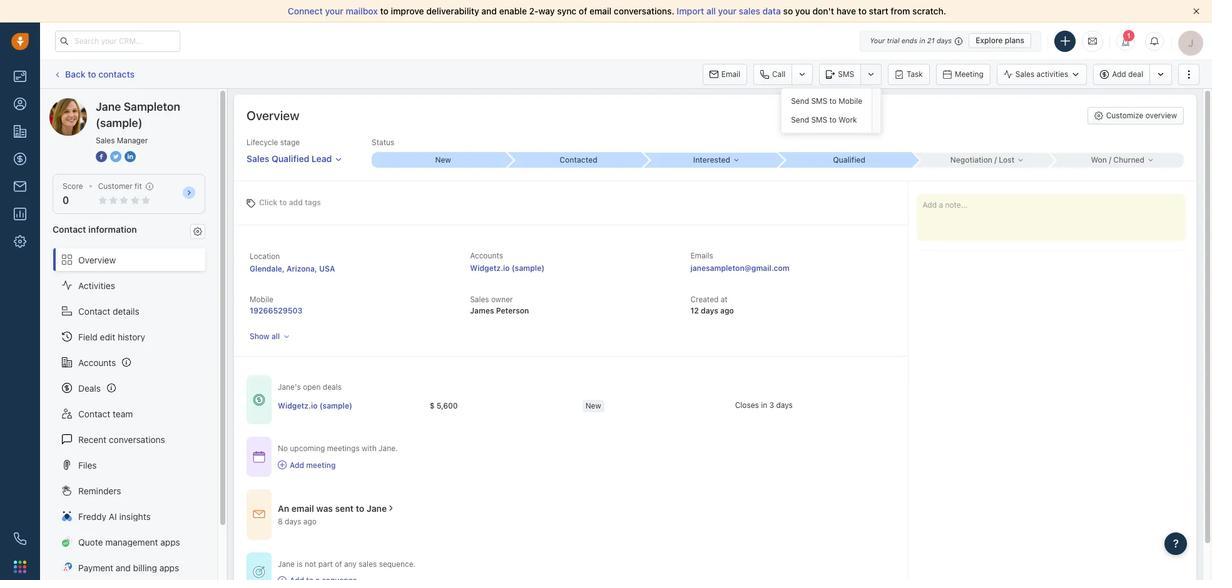Task type: describe. For each thing, give the bounding box(es) containing it.
activities
[[78, 280, 115, 291]]

upcoming
[[290, 444, 325, 453]]

contact for contact information
[[53, 224, 86, 235]]

1 vertical spatial container_wx8msf4aqz5i3rn1 image
[[253, 508, 265, 521]]

customer
[[98, 182, 133, 191]]

1 vertical spatial all
[[272, 332, 280, 341]]

don't
[[813, 6, 835, 16]]

freddy
[[78, 511, 106, 522]]

2-
[[529, 6, 539, 16]]

$
[[430, 401, 435, 410]]

sms inside button
[[838, 69, 855, 79]]

you
[[796, 6, 811, 16]]

interested link
[[643, 153, 778, 168]]

widgetz.io inside accounts widgetz.io (sample)
[[470, 264, 510, 273]]

no
[[278, 444, 288, 453]]

19266529503
[[250, 306, 303, 316]]

sales owner james peterson
[[470, 295, 529, 316]]

part
[[318, 559, 333, 569]]

peterson
[[496, 306, 529, 316]]

email
[[722, 69, 741, 79]]

ai
[[109, 511, 117, 522]]

created at 12 days ago
[[691, 295, 734, 316]]

overview
[[1146, 111, 1178, 120]]

churned
[[1114, 155, 1145, 164]]

add deal
[[1113, 69, 1144, 79]]

jane for jane is not part of any sales sequence.
[[278, 559, 295, 569]]

jane's
[[278, 383, 301, 392]]

contact for contact details
[[78, 306, 110, 316]]

details
[[113, 306, 139, 316]]

sms button
[[820, 64, 861, 85]]

1 link
[[1117, 32, 1136, 50]]

/ for churned
[[1110, 155, 1112, 164]]

won / churned link
[[1049, 153, 1184, 168]]

with
[[362, 444, 377, 453]]

0 vertical spatial of
[[579, 6, 587, 16]]

score
[[63, 182, 83, 191]]

your
[[870, 36, 885, 44]]

add for add deal
[[1113, 69, 1127, 79]]

an email was sent to jane
[[278, 503, 387, 514]]

(sample) for jane sampleton (sample)
[[142, 98, 177, 108]]

customize overview
[[1107, 111, 1178, 120]]

1 vertical spatial of
[[335, 559, 342, 569]]

won / churned
[[1091, 155, 1145, 164]]

linkedin circled image
[[125, 150, 136, 163]]

send email image
[[1089, 36, 1097, 46]]

container_wx8msf4aqz5i3rn1 image right sent
[[387, 504, 396, 513]]

1 horizontal spatial qualified
[[833, 155, 866, 165]]

have
[[837, 6, 856, 16]]

task button
[[888, 64, 930, 85]]

recent conversations
[[78, 434, 165, 445]]

to right "back"
[[88, 69, 96, 79]]

sales for sales owner james peterson
[[470, 295, 489, 304]]

information
[[88, 224, 137, 235]]

sms for mobile
[[812, 96, 828, 106]]

meeting
[[306, 460, 336, 470]]

closes
[[735, 401, 759, 410]]

add deal button
[[1094, 64, 1150, 85]]

12
[[691, 306, 699, 316]]

row containing closes in 3 days
[[278, 393, 888, 419]]

conversations.
[[614, 6, 675, 16]]

show all
[[250, 332, 280, 341]]

days inside created at 12 days ago
[[701, 306, 719, 316]]

19266529503 link
[[250, 306, 303, 316]]

connect your mailbox link
[[288, 6, 380, 16]]

contact details
[[78, 306, 139, 316]]

owner
[[491, 295, 513, 304]]

1 vertical spatial apps
[[159, 563, 179, 573]]

mng settings image
[[193, 227, 202, 236]]

1 vertical spatial email
[[292, 503, 314, 514]]

from
[[891, 6, 911, 16]]

payment and billing apps
[[78, 563, 179, 573]]

deals
[[78, 383, 101, 393]]

team
[[113, 409, 133, 419]]

twitter circled image
[[110, 150, 121, 163]]

negotiation
[[951, 155, 993, 164]]

contact team
[[78, 409, 133, 419]]

glendale, arizona, usa link
[[250, 264, 335, 274]]

arizona,
[[287, 264, 317, 274]]

quote management apps
[[78, 537, 180, 547]]

lifecycle
[[247, 138, 278, 147]]

start
[[869, 6, 889, 16]]

trial
[[887, 36, 900, 44]]

1 vertical spatial ago
[[303, 517, 317, 526]]

ends
[[902, 36, 918, 44]]

0 horizontal spatial overview
[[78, 255, 116, 265]]

files
[[78, 460, 97, 470]]

data
[[763, 6, 781, 16]]

container_wx8msf4aqz5i3rn1 image left widgetz.io (sample)
[[253, 394, 265, 406]]

contacted
[[560, 155, 598, 165]]

/ for lost
[[995, 155, 997, 164]]

an
[[278, 503, 289, 514]]

sequence.
[[379, 559, 416, 569]]

sampleton for jane sampleton (sample) sales manager
[[124, 100, 180, 113]]

to left work
[[830, 115, 837, 125]]

Search your CRM... text field
[[55, 30, 180, 52]]

field edit history
[[78, 332, 145, 342]]

2 vertical spatial container_wx8msf4aqz5i3rn1 image
[[253, 566, 265, 579]]

to left add
[[280, 198, 287, 207]]

sync
[[557, 6, 577, 16]]

1
[[1127, 34, 1131, 42]]

click to add tags
[[259, 198, 321, 207]]

payment
[[78, 563, 113, 573]]

0 vertical spatial new
[[435, 155, 451, 165]]

accounts for accounts
[[78, 357, 116, 368]]

won / churned button
[[1049, 153, 1184, 168]]

back
[[65, 69, 86, 79]]

jane right sent
[[367, 503, 387, 514]]

your trial ends in 21 days
[[870, 36, 952, 44]]

scratch.
[[913, 6, 947, 16]]

closes in 3 days
[[735, 401, 793, 410]]

contact information
[[53, 224, 137, 235]]

stage
[[280, 138, 300, 147]]

1 horizontal spatial in
[[920, 36, 926, 44]]

recent
[[78, 434, 107, 445]]

8 days ago
[[278, 517, 317, 526]]

sampleton for jane sampleton (sample)
[[96, 98, 139, 108]]

add meeting link
[[278, 460, 398, 471]]

accounts for accounts widgetz.io (sample)
[[470, 251, 503, 260]]

to right "mailbox" at the top
[[380, 6, 389, 16]]

contact for contact team
[[78, 409, 110, 419]]

deal
[[1129, 69, 1144, 79]]

mobile 19266529503
[[250, 295, 303, 316]]



Task type: vqa. For each thing, say whether or not it's contained in the screenshot.
by
no



Task type: locate. For each thing, give the bounding box(es) containing it.
0 vertical spatial ago
[[721, 306, 734, 316]]

1 / from the left
[[995, 155, 997, 164]]

0 horizontal spatial accounts
[[78, 357, 116, 368]]

billing
[[133, 563, 157, 573]]

at
[[721, 295, 728, 304]]

sales left data
[[739, 6, 761, 16]]

ago down was
[[303, 517, 317, 526]]

/ inside button
[[995, 155, 997, 164]]

row
[[278, 393, 888, 419]]

so
[[784, 6, 793, 16]]

0 horizontal spatial mobile
[[250, 295, 273, 304]]

widgetz.io inside row
[[278, 401, 318, 410]]

/ inside button
[[1110, 155, 1112, 164]]

0 vertical spatial apps
[[160, 537, 180, 547]]

open
[[303, 383, 321, 392]]

1 horizontal spatial all
[[707, 6, 716, 16]]

sms up send sms to work
[[812, 96, 828, 106]]

1 vertical spatial and
[[116, 563, 131, 573]]

widgetz.io (sample) link up "owner"
[[470, 264, 545, 273]]

1 horizontal spatial new
[[586, 401, 601, 410]]

sales inside the jane sampleton (sample) sales manager
[[96, 136, 115, 145]]

and
[[482, 6, 497, 16], [116, 563, 131, 573]]

reminders
[[78, 486, 121, 496]]

in left 21
[[920, 36, 926, 44]]

your right import
[[718, 6, 737, 16]]

and left billing
[[116, 563, 131, 573]]

all right import
[[707, 6, 716, 16]]

negotiation / lost button
[[914, 153, 1049, 168]]

widgetz.io (sample) link inside row
[[278, 400, 352, 411]]

jane's open deals
[[278, 383, 342, 392]]

jane down "back"
[[74, 98, 94, 108]]

sms up send sms to mobile
[[838, 69, 855, 79]]

1 horizontal spatial accounts
[[470, 251, 503, 260]]

phone element
[[8, 526, 33, 552]]

1 horizontal spatial your
[[718, 6, 737, 16]]

add down upcoming
[[290, 460, 304, 470]]

send for send sms to mobile
[[791, 96, 809, 106]]

1 horizontal spatial sales
[[739, 6, 761, 16]]

sales down 'lifecycle'
[[247, 153, 269, 164]]

1 horizontal spatial mobile
[[839, 96, 863, 106]]

days down 'created'
[[701, 306, 719, 316]]

your left "mailbox" at the top
[[325, 6, 344, 16]]

insights
[[119, 511, 151, 522]]

ago inside created at 12 days ago
[[721, 306, 734, 316]]

0 vertical spatial email
[[590, 6, 612, 16]]

0 horizontal spatial email
[[292, 503, 314, 514]]

mobile up 19266529503
[[250, 295, 273, 304]]

0 horizontal spatial widgetz.io
[[278, 401, 318, 410]]

(sample) down jane sampleton (sample) at the left of the page
[[96, 116, 143, 130]]

deals
[[323, 383, 342, 392]]

1 vertical spatial add
[[290, 460, 304, 470]]

is
[[297, 559, 303, 569]]

days right 3
[[777, 401, 793, 410]]

click
[[259, 198, 278, 207]]

sampleton down contacts
[[96, 98, 139, 108]]

new link
[[372, 152, 507, 168]]

add for add meeting
[[290, 460, 304, 470]]

history
[[118, 332, 145, 342]]

days
[[937, 36, 952, 44], [701, 306, 719, 316], [777, 401, 793, 410], [285, 517, 301, 526]]

widgetz.io (sample) link down open
[[278, 400, 352, 411]]

meeting button
[[936, 64, 991, 85]]

widgetz.io up "owner"
[[470, 264, 510, 273]]

1 vertical spatial accounts
[[78, 357, 116, 368]]

in left 3
[[761, 401, 768, 410]]

1 horizontal spatial and
[[482, 6, 497, 16]]

2 vertical spatial contact
[[78, 409, 110, 419]]

sales inside sales owner james peterson
[[470, 295, 489, 304]]

1 horizontal spatial add
[[1113, 69, 1127, 79]]

of right sync
[[579, 6, 587, 16]]

2 send from the top
[[791, 115, 809, 125]]

score 0
[[63, 182, 83, 206]]

(sample) inside the jane sampleton (sample) sales manager
[[96, 116, 143, 130]]

container_wx8msf4aqz5i3rn1 image down 8
[[278, 576, 287, 580]]

emails
[[691, 251, 714, 260]]

1 vertical spatial overview
[[78, 255, 116, 265]]

all right the show
[[272, 332, 280, 341]]

overview up lifecycle stage
[[247, 108, 300, 123]]

0 vertical spatial widgetz.io (sample) link
[[470, 264, 545, 273]]

0 horizontal spatial widgetz.io (sample) link
[[278, 400, 352, 411]]

send down send sms to mobile
[[791, 115, 809, 125]]

1 vertical spatial sales
[[359, 559, 377, 569]]

overview up activities
[[78, 255, 116, 265]]

5,600
[[437, 401, 458, 410]]

2 vertical spatial sms
[[812, 115, 828, 125]]

add
[[289, 198, 303, 207]]

1 horizontal spatial of
[[579, 6, 587, 16]]

call
[[773, 69, 786, 79]]

container_wx8msf4aqz5i3rn1 image left is
[[253, 566, 265, 579]]

accounts up "owner"
[[470, 251, 503, 260]]

explore plans link
[[969, 33, 1032, 48]]

(sample) inside row
[[320, 401, 352, 410]]

sales qualified lead
[[247, 153, 332, 164]]

0 vertical spatial accounts
[[470, 251, 503, 260]]

sales activities
[[1016, 69, 1069, 79]]

call link
[[754, 64, 792, 85]]

0 vertical spatial container_wx8msf4aqz5i3rn1 image
[[278, 461, 287, 470]]

in inside row
[[761, 401, 768, 410]]

0 vertical spatial sms
[[838, 69, 855, 79]]

2 your from the left
[[718, 6, 737, 16]]

(sample) down deals
[[320, 401, 352, 410]]

add left deal
[[1113, 69, 1127, 79]]

mobile inside mobile 19266529503
[[250, 295, 273, 304]]

mailbox
[[346, 6, 378, 16]]

1 horizontal spatial email
[[590, 6, 612, 16]]

0
[[63, 195, 69, 206]]

jane left is
[[278, 559, 295, 569]]

contact down activities
[[78, 306, 110, 316]]

negotiation / lost
[[951, 155, 1015, 164]]

0 horizontal spatial and
[[116, 563, 131, 573]]

3
[[770, 401, 774, 410]]

sales right any
[[359, 559, 377, 569]]

to up send sms to work
[[830, 96, 837, 106]]

contact
[[53, 224, 86, 235], [78, 306, 110, 316], [78, 409, 110, 419]]

to left the start
[[859, 6, 867, 16]]

container_wx8msf4aqz5i3rn1 image
[[278, 461, 287, 470], [253, 508, 265, 521], [253, 566, 265, 579]]

manager
[[117, 136, 148, 145]]

/ left lost
[[995, 155, 997, 164]]

0 horizontal spatial in
[[761, 401, 768, 410]]

janesampleton@gmail.com
[[691, 264, 790, 273]]

negotiation / lost link
[[914, 153, 1049, 168]]

new inside row
[[586, 401, 601, 410]]

jane for jane sampleton (sample)
[[74, 98, 94, 108]]

send
[[791, 96, 809, 106], [791, 115, 809, 125]]

$ 5,600
[[430, 401, 458, 410]]

0 vertical spatial widgetz.io
[[470, 264, 510, 273]]

container_wx8msf4aqz5i3rn1 image left 8
[[253, 508, 265, 521]]

contact down 0 button on the left top
[[53, 224, 86, 235]]

(sample) for jane sampleton (sample) sales manager
[[96, 116, 143, 130]]

task
[[907, 69, 923, 79]]

facebook circled image
[[96, 150, 107, 163]]

created
[[691, 295, 719, 304]]

0 vertical spatial sales
[[739, 6, 761, 16]]

(sample) up manager
[[142, 98, 177, 108]]

days right 8
[[285, 517, 301, 526]]

sms for work
[[812, 115, 828, 125]]

accounts up deals
[[78, 357, 116, 368]]

interested
[[693, 155, 731, 164]]

lead
[[312, 153, 332, 164]]

of
[[579, 6, 587, 16], [335, 559, 342, 569]]

send up send sms to work
[[791, 96, 809, 106]]

of left any
[[335, 559, 342, 569]]

0 horizontal spatial all
[[272, 332, 280, 341]]

location glendale, arizona, usa
[[250, 252, 335, 274]]

all
[[707, 6, 716, 16], [272, 332, 280, 341]]

21
[[928, 36, 935, 44]]

/ right won
[[1110, 155, 1112, 164]]

close image
[[1194, 8, 1200, 14]]

sent
[[335, 503, 354, 514]]

1 vertical spatial sms
[[812, 96, 828, 106]]

0 horizontal spatial qualified
[[272, 153, 309, 164]]

1 vertical spatial widgetz.io
[[278, 401, 318, 410]]

was
[[316, 503, 333, 514]]

sampleton up manager
[[124, 100, 180, 113]]

1 horizontal spatial widgetz.io
[[470, 264, 510, 273]]

0 vertical spatial add
[[1113, 69, 1127, 79]]

1 horizontal spatial widgetz.io (sample) link
[[470, 264, 545, 273]]

send sms to mobile
[[791, 96, 863, 106]]

sms
[[838, 69, 855, 79], [812, 96, 828, 106], [812, 115, 828, 125]]

widgetz.io (sample)
[[278, 401, 352, 410]]

sales inside sales qualified lead link
[[247, 153, 269, 164]]

(sample) up "owner"
[[512, 264, 545, 273]]

any
[[344, 559, 357, 569]]

0 horizontal spatial your
[[325, 6, 344, 16]]

0 horizontal spatial add
[[290, 460, 304, 470]]

0 horizontal spatial ago
[[303, 517, 317, 526]]

and left enable
[[482, 6, 497, 16]]

sales for sales qualified lead
[[247, 153, 269, 164]]

jane is not part of any sales sequence.
[[278, 559, 416, 569]]

0 vertical spatial and
[[482, 6, 497, 16]]

1 send from the top
[[791, 96, 809, 106]]

days inside row
[[777, 401, 793, 410]]

widgetz.io down jane's
[[278, 401, 318, 410]]

apps right the management
[[160, 537, 180, 547]]

your
[[325, 6, 344, 16], [718, 6, 737, 16]]

jane for jane sampleton (sample) sales manager
[[96, 100, 121, 113]]

import
[[677, 6, 704, 16]]

connect your mailbox to improve deliverability and enable 2-way sync of email conversations. import all your sales data so you don't have to start from scratch.
[[288, 6, 947, 16]]

to right sent
[[356, 503, 365, 514]]

jane inside the jane sampleton (sample) sales manager
[[96, 100, 121, 113]]

0 horizontal spatial /
[[995, 155, 997, 164]]

import all your sales data link
[[677, 6, 784, 16]]

overview
[[247, 108, 300, 123], [78, 255, 116, 265]]

(sample) for accounts widgetz.io (sample)
[[512, 264, 545, 273]]

container_wx8msf4aqz5i3rn1 image left the no in the bottom left of the page
[[253, 451, 265, 463]]

qualified down "stage"
[[272, 153, 309, 164]]

mobile up work
[[839, 96, 863, 106]]

0 vertical spatial contact
[[53, 224, 86, 235]]

apps right billing
[[159, 563, 179, 573]]

sms down send sms to mobile
[[812, 115, 828, 125]]

contact up recent
[[78, 409, 110, 419]]

send for send sms to work
[[791, 115, 809, 125]]

email right sync
[[590, 6, 612, 16]]

jane sampleton (sample) sales manager
[[96, 100, 180, 145]]

call button
[[754, 64, 792, 85]]

add inside button
[[1113, 69, 1127, 79]]

tags
[[305, 198, 321, 207]]

1 horizontal spatial ago
[[721, 306, 734, 316]]

0 horizontal spatial new
[[435, 155, 451, 165]]

days right 21
[[937, 36, 952, 44]]

1 vertical spatial new
[[586, 401, 601, 410]]

container_wx8msf4aqz5i3rn1 image inside 'add meeting' link
[[278, 461, 287, 470]]

enable
[[499, 6, 527, 16]]

deliverability
[[426, 6, 479, 16]]

8
[[278, 517, 283, 526]]

sales up facebook circled icon
[[96, 136, 115, 145]]

0 vertical spatial send
[[791, 96, 809, 106]]

freshworks switcher image
[[14, 561, 26, 573]]

won
[[1091, 155, 1107, 164]]

0 vertical spatial all
[[707, 6, 716, 16]]

1 horizontal spatial overview
[[247, 108, 300, 123]]

sales for sales activities
[[1016, 69, 1035, 79]]

send sms to work
[[791, 115, 857, 125]]

jane sampleton (sample)
[[74, 98, 177, 108]]

qualified down work
[[833, 155, 866, 165]]

in
[[920, 36, 926, 44], [761, 401, 768, 410]]

sales left "activities"
[[1016, 69, 1035, 79]]

2 / from the left
[[1110, 155, 1112, 164]]

1 horizontal spatial /
[[1110, 155, 1112, 164]]

fit
[[135, 182, 142, 191]]

0 horizontal spatial of
[[335, 559, 342, 569]]

container_wx8msf4aqz5i3rn1 image
[[253, 394, 265, 406], [253, 451, 265, 463], [387, 504, 396, 513], [278, 576, 287, 580]]

sales up james
[[470, 295, 489, 304]]

emails janesampleton@gmail.com
[[691, 251, 790, 273]]

0 vertical spatial overview
[[247, 108, 300, 123]]

container_wx8msf4aqz5i3rn1 image down the no in the bottom left of the page
[[278, 461, 287, 470]]

new
[[435, 155, 451, 165], [586, 401, 601, 410]]

0 vertical spatial in
[[920, 36, 926, 44]]

0 horizontal spatial sales
[[359, 559, 377, 569]]

1 vertical spatial send
[[791, 115, 809, 125]]

0 vertical spatial mobile
[[839, 96, 863, 106]]

email button
[[703, 64, 748, 85]]

ago down at
[[721, 306, 734, 316]]

1 vertical spatial contact
[[78, 306, 110, 316]]

sampleton inside the jane sampleton (sample) sales manager
[[124, 100, 180, 113]]

1 vertical spatial widgetz.io (sample) link
[[278, 400, 352, 411]]

accounts inside accounts widgetz.io (sample)
[[470, 251, 503, 260]]

1 your from the left
[[325, 6, 344, 16]]

email up 8 days ago
[[292, 503, 314, 514]]

1 vertical spatial in
[[761, 401, 768, 410]]

(sample) inside accounts widgetz.io (sample)
[[512, 264, 545, 273]]

phone image
[[14, 533, 26, 545]]

1 vertical spatial mobile
[[250, 295, 273, 304]]

jane down contacts
[[96, 100, 121, 113]]

accounts
[[470, 251, 503, 260], [78, 357, 116, 368]]



